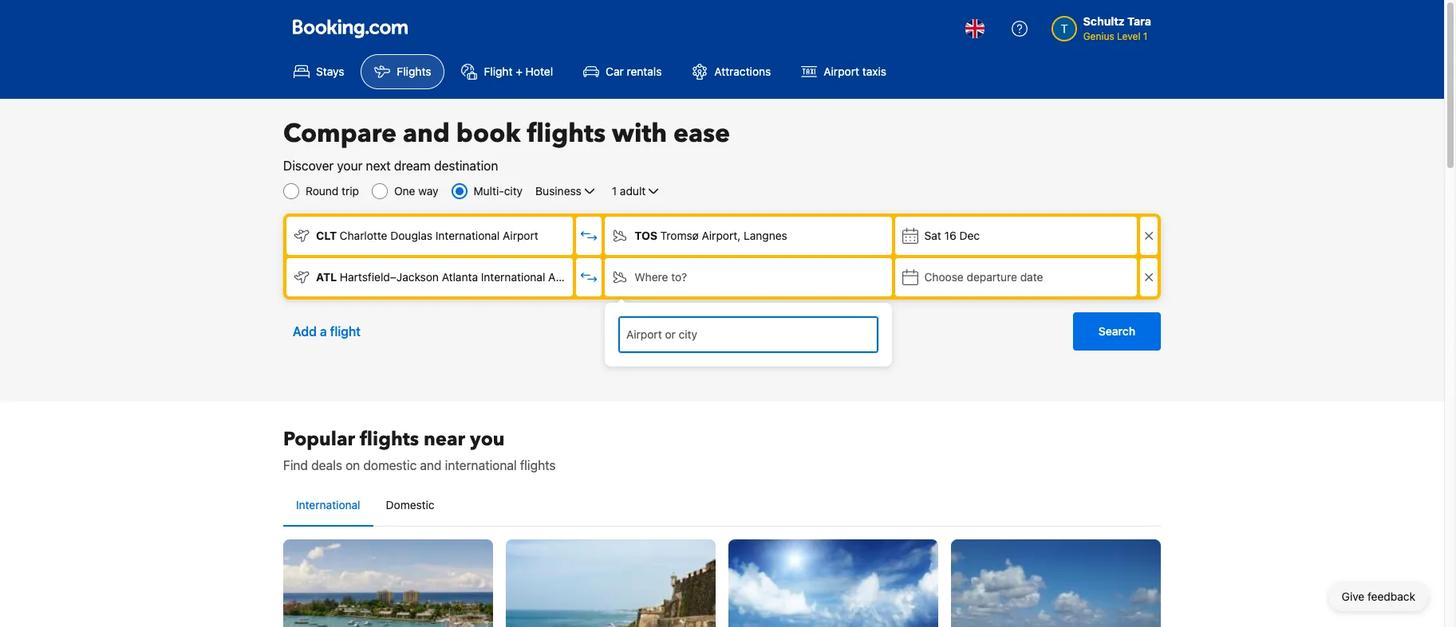 Task type: locate. For each thing, give the bounding box(es) containing it.
1 vertical spatial international
[[481, 271, 545, 284]]

next
[[366, 159, 391, 173]]

1 adult button
[[610, 182, 663, 201]]

Airport or city text field
[[625, 326, 872, 344]]

0 vertical spatial flights
[[527, 116, 606, 152]]

flights
[[527, 116, 606, 152], [360, 427, 419, 453], [520, 459, 556, 473]]

departure
[[967, 271, 1017, 284]]

0 vertical spatial and
[[403, 116, 450, 152]]

genius
[[1083, 30, 1114, 42]]

international for douglas
[[435, 229, 500, 243]]

flights inside compare and book flights with ease discover your next dream destination
[[527, 116, 606, 152]]

charlotte to montego bay image
[[283, 540, 493, 628]]

destination
[[434, 159, 498, 173]]

schultz tara genius level 1
[[1083, 14, 1151, 42]]

charlotte
[[340, 229, 387, 243]]

international right atlanta
[[481, 271, 545, 284]]

find
[[283, 459, 308, 473]]

tab list
[[283, 485, 1161, 528]]

international inside button
[[296, 499, 360, 512]]

atlanta
[[442, 271, 478, 284]]

car rentals link
[[570, 54, 675, 89]]

0 vertical spatial 1
[[1143, 30, 1148, 42]]

1
[[1143, 30, 1148, 42], [612, 184, 617, 198]]

where
[[635, 271, 668, 284]]

compare and book flights with ease discover your next dream destination
[[283, 116, 730, 173]]

search button
[[1073, 313, 1161, 351]]

airport
[[824, 65, 859, 78], [503, 229, 538, 243], [548, 271, 584, 284]]

date
[[1020, 271, 1043, 284]]

round trip
[[306, 184, 359, 198]]

1 horizontal spatial 1
[[1143, 30, 1148, 42]]

booking.com logo image
[[293, 19, 408, 38], [293, 19, 408, 38]]

attractions link
[[679, 54, 785, 89]]

1 left adult
[[612, 184, 617, 198]]

with
[[612, 116, 667, 152]]

flights up domestic
[[360, 427, 419, 453]]

1 adult
[[612, 184, 646, 198]]

flight + hotel
[[484, 65, 553, 78]]

atl
[[316, 271, 337, 284]]

1 vertical spatial and
[[420, 459, 442, 473]]

international for atlanta
[[481, 271, 545, 284]]

international
[[435, 229, 500, 243], [481, 271, 545, 284], [296, 499, 360, 512]]

choose departure date button
[[895, 259, 1137, 297]]

attractions
[[715, 65, 771, 78]]

2 vertical spatial airport
[[548, 271, 584, 284]]

flights right the international
[[520, 459, 556, 473]]

one way
[[394, 184, 439, 198]]

flights
[[397, 65, 431, 78]]

2 horizontal spatial airport
[[824, 65, 859, 78]]

1 vertical spatial airport
[[503, 229, 538, 243]]

flights up business
[[527, 116, 606, 152]]

1 horizontal spatial airport
[[548, 271, 584, 284]]

flight
[[330, 325, 361, 339]]

0 horizontal spatial 1
[[612, 184, 617, 198]]

1 vertical spatial 1
[[612, 184, 617, 198]]

16
[[944, 229, 957, 243]]

and up dream on the top left
[[403, 116, 450, 152]]

hotel
[[526, 65, 553, 78]]

2 vertical spatial flights
[[520, 459, 556, 473]]

to?
[[671, 271, 687, 284]]

rentals
[[627, 65, 662, 78]]

ease
[[673, 116, 730, 152]]

and down near
[[420, 459, 442, 473]]

0 horizontal spatial airport
[[503, 229, 538, 243]]

compare
[[283, 116, 397, 152]]

1 down "tara"
[[1143, 30, 1148, 42]]

hartsfield–jackson
[[340, 271, 439, 284]]

charlotte to punta cana image
[[729, 540, 938, 628]]

flights link
[[361, 54, 445, 89]]

sat
[[924, 229, 941, 243]]

trip
[[342, 184, 359, 198]]

car rentals
[[606, 65, 662, 78]]

domestic
[[386, 499, 435, 512]]

feedback
[[1368, 590, 1416, 604]]

2 vertical spatial international
[[296, 499, 360, 512]]

tara
[[1128, 14, 1151, 28]]

international up atlanta
[[435, 229, 500, 243]]

near
[[424, 427, 465, 453]]

0 vertical spatial international
[[435, 229, 500, 243]]

dec
[[960, 229, 980, 243]]

city
[[504, 184, 523, 198]]

international down "deals"
[[296, 499, 360, 512]]

and
[[403, 116, 450, 152], [420, 459, 442, 473]]

you
[[470, 427, 505, 453]]

schultz
[[1083, 14, 1125, 28]]

domestic button
[[373, 485, 447, 527]]

sat 16 dec button
[[895, 217, 1137, 255]]



Task type: vqa. For each thing, say whether or not it's contained in the screenshot.
"29-night stay"
no



Task type: describe. For each thing, give the bounding box(es) containing it.
taxis
[[862, 65, 887, 78]]

airport,
[[702, 229, 741, 243]]

1 inside dropdown button
[[612, 184, 617, 198]]

give
[[1342, 590, 1365, 604]]

a
[[320, 325, 327, 339]]

sat 16 dec
[[924, 229, 980, 243]]

tab list containing international
[[283, 485, 1161, 528]]

round
[[306, 184, 339, 198]]

add a flight
[[293, 325, 361, 339]]

choose
[[924, 271, 964, 284]]

and inside popular flights near you find deals on domestic and international flights
[[420, 459, 442, 473]]

car
[[606, 65, 624, 78]]

airport taxis
[[824, 65, 887, 78]]

flight
[[484, 65, 513, 78]]

search
[[1099, 325, 1136, 338]]

give feedback button
[[1329, 583, 1428, 612]]

clt charlotte douglas international airport
[[316, 229, 538, 243]]

business
[[536, 184, 582, 198]]

dream
[[394, 159, 431, 173]]

adult
[[620, 184, 646, 198]]

airport taxis link
[[788, 54, 900, 89]]

your
[[337, 159, 363, 173]]

clt
[[316, 229, 337, 243]]

popular
[[283, 427, 355, 453]]

add a flight button
[[283, 313, 370, 351]]

popular flights near you find deals on domestic and international flights
[[283, 427, 556, 473]]

multi-city
[[474, 184, 523, 198]]

multi-
[[474, 184, 504, 198]]

airport for atl hartsfield–jackson atlanta international airport
[[548, 271, 584, 284]]

0 vertical spatial airport
[[824, 65, 859, 78]]

atl hartsfield–jackson atlanta international airport
[[316, 271, 584, 284]]

one
[[394, 184, 415, 198]]

tos tromsø airport, langnes
[[635, 229, 787, 243]]

stays
[[316, 65, 344, 78]]

on
[[346, 459, 360, 473]]

level
[[1117, 30, 1141, 42]]

1 inside schultz tara genius level 1
[[1143, 30, 1148, 42]]

douglas
[[390, 229, 432, 243]]

deals
[[311, 459, 342, 473]]

where to? button
[[605, 259, 892, 297]]

book
[[456, 116, 521, 152]]

flight + hotel link
[[448, 54, 567, 89]]

tos
[[635, 229, 658, 243]]

add
[[293, 325, 317, 339]]

discover
[[283, 159, 334, 173]]

choose departure date
[[924, 271, 1043, 284]]

international
[[445, 459, 517, 473]]

stays link
[[280, 54, 358, 89]]

langnes
[[744, 229, 787, 243]]

charlotte to cancún image
[[951, 540, 1161, 628]]

way
[[418, 184, 439, 198]]

airport for clt charlotte douglas international airport
[[503, 229, 538, 243]]

+
[[516, 65, 523, 78]]

and inside compare and book flights with ease discover your next dream destination
[[403, 116, 450, 152]]

charlotte to san juan image
[[506, 540, 716, 628]]

international button
[[283, 485, 373, 527]]

1 vertical spatial flights
[[360, 427, 419, 453]]

domestic
[[363, 459, 417, 473]]

give feedback
[[1342, 590, 1416, 604]]

tromsø
[[660, 229, 699, 243]]

where to?
[[635, 271, 687, 284]]



